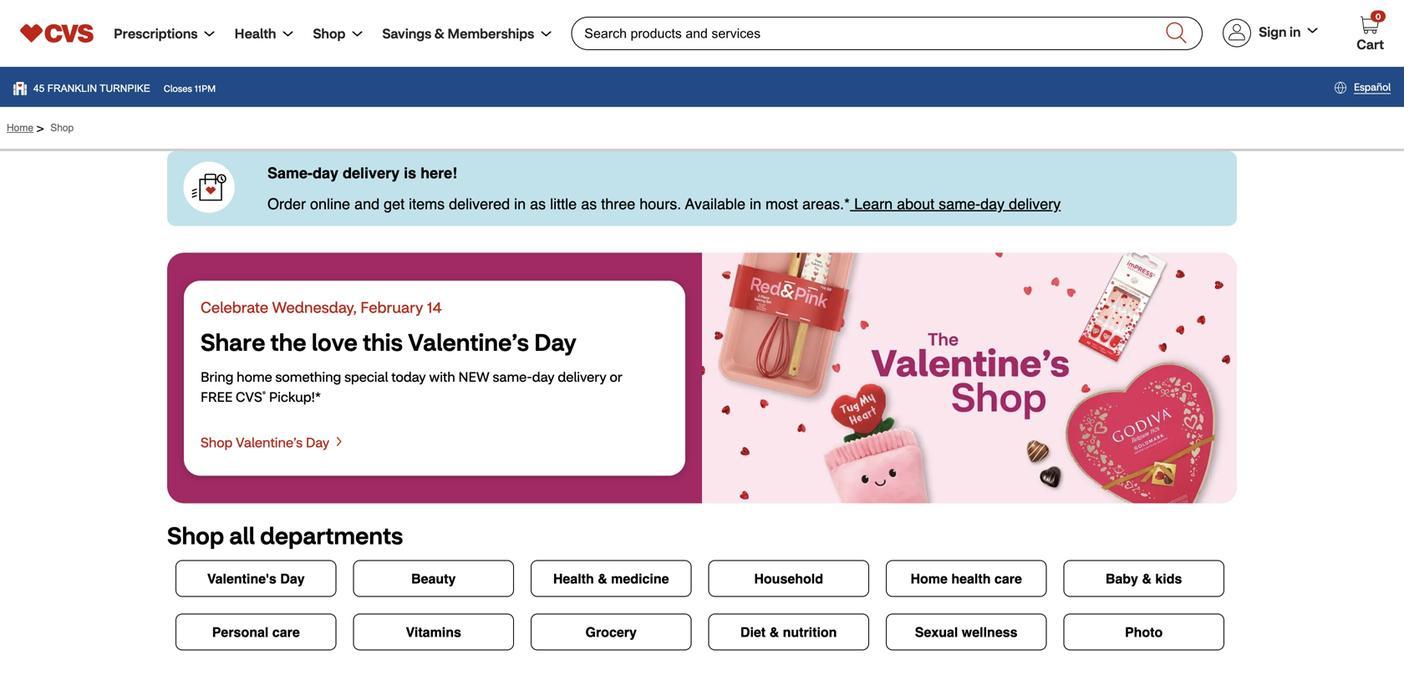 Task type: describe. For each thing, give the bounding box(es) containing it.
about
[[897, 195, 935, 213]]

45
[[33, 83, 45, 94]]

cvs
[[236, 388, 262, 405]]

household link
[[700, 560, 878, 597]]

2 in from the left
[[750, 195, 762, 213]]

new
[[458, 368, 490, 385]]

today
[[391, 368, 426, 385]]

areas.*
[[802, 195, 850, 213]]

here!
[[421, 164, 457, 182]]

1 vertical spatial delivery
[[1009, 195, 1061, 213]]

main navigation
[[94, 23, 551, 44]]

learn about same-day delivery link
[[850, 195, 1061, 213]]

share the love this valentine's day
[[201, 327, 577, 357]]

nutrition
[[783, 625, 837, 640]]

love
[[312, 327, 358, 357]]

home health care link
[[878, 560, 1055, 597]]

home for home > shop
[[7, 122, 33, 134]]

0 vertical spatial delivery
[[343, 164, 400, 182]]

wellness
[[962, 625, 1018, 640]]

grocery link
[[522, 614, 700, 651]]

february
[[360, 297, 423, 317]]

day inside shop all departments element
[[280, 571, 305, 587]]

vitamins
[[406, 625, 461, 640]]

all
[[229, 520, 255, 550]]

® pickup!*
[[262, 388, 321, 405]]

closes
[[164, 82, 192, 94]]

home link
[[7, 122, 33, 134]]

share
[[201, 327, 265, 357]]

health
[[952, 571, 991, 587]]

shop valentine's day
[[201, 434, 330, 451]]

beauty
[[411, 571, 456, 587]]

with
[[429, 368, 455, 385]]

cart
[[1357, 36, 1384, 53]]

& for diet
[[769, 625, 779, 640]]

valentine's day link
[[167, 560, 345, 597]]

delivery inside bring home something special today with new same-day delivery or free cvs
[[558, 368, 607, 385]]

>
[[37, 121, 44, 135]]

photo
[[1125, 625, 1163, 640]]

45 franklin turnpike
[[33, 83, 150, 94]]

online
[[310, 195, 350, 213]]

valentine's day
[[207, 571, 305, 587]]

most
[[766, 195, 798, 213]]

1 horizontal spatial same-
[[939, 195, 981, 213]]

personal care link
[[167, 614, 345, 651]]

kids
[[1156, 571, 1182, 587]]

celebrate wednesday, february 14
[[201, 297, 442, 317]]

& for baby
[[1142, 571, 1152, 587]]

shop valentine's day link
[[201, 425, 342, 459]]

same-
[[267, 164, 313, 182]]

delivered
[[449, 195, 510, 213]]

the
[[270, 327, 306, 357]]

sexual wellness
[[915, 625, 1018, 640]]

get
[[384, 195, 405, 213]]

valentine's
[[207, 571, 277, 587]]

order
[[267, 195, 306, 213]]

45 franklin turnpike button
[[20, 81, 150, 96]]

español
[[1354, 80, 1391, 93]]

household
[[754, 571, 823, 587]]

wednesday,
[[272, 297, 357, 317]]

0
[[1376, 11, 1381, 22]]

0 horizontal spatial care
[[272, 625, 300, 640]]

health
[[553, 571, 594, 587]]

0 vertical spatial day
[[534, 327, 577, 357]]

shop for shop valentine's day
[[201, 434, 233, 451]]

personal care
[[212, 625, 300, 640]]

sexual
[[915, 625, 958, 640]]

available
[[685, 195, 746, 213]]

shop all departments element
[[167, 520, 1237, 667]]

baby & kids
[[1106, 571, 1182, 587]]

home
[[237, 368, 272, 385]]

and
[[354, 195, 380, 213]]

shop inside home > shop
[[50, 122, 74, 134]]



Task type: vqa. For each thing, say whether or not it's contained in the screenshot.
bottom care
yes



Task type: locate. For each thing, give the bounding box(es) containing it.
departments
[[260, 520, 403, 550]]

day
[[313, 164, 339, 182], [981, 195, 1005, 213], [532, 368, 555, 385]]

1 vertical spatial home
[[911, 571, 948, 587]]

0 horizontal spatial as
[[530, 195, 546, 213]]

grocery
[[586, 625, 637, 640]]

personal
[[212, 625, 269, 640]]

sexual wellness link
[[878, 614, 1055, 651]]

home health care
[[911, 571, 1022, 587]]

0 vertical spatial shop
[[50, 122, 74, 134]]

1 horizontal spatial day
[[532, 368, 555, 385]]

0 horizontal spatial home
[[7, 122, 33, 134]]

14
[[427, 297, 442, 317]]

1 vertical spatial same-
[[493, 368, 532, 385]]

learn
[[854, 195, 893, 213]]

diet & nutrition
[[741, 625, 837, 640]]

2 horizontal spatial day
[[534, 327, 577, 357]]

free
[[201, 388, 233, 405]]

& left kids
[[1142, 571, 1152, 587]]

franklin
[[47, 83, 97, 94]]

hours.
[[640, 195, 681, 213]]

items
[[409, 195, 445, 213]]

1 vertical spatial day
[[306, 434, 330, 451]]

0 horizontal spatial in
[[514, 195, 526, 213]]

2 vertical spatial shop
[[167, 520, 224, 550]]

delivery
[[343, 164, 400, 182], [1009, 195, 1061, 213], [558, 368, 607, 385]]

valentine's
[[408, 327, 529, 357], [236, 434, 303, 451]]

care
[[995, 571, 1022, 587], [272, 625, 300, 640]]

day inside bring home something special today with new same-day delivery or free cvs
[[532, 368, 555, 385]]

1 horizontal spatial delivery
[[558, 368, 607, 385]]

home left >
[[7, 122, 33, 134]]

2 horizontal spatial delivery
[[1009, 195, 1061, 213]]

1 in from the left
[[514, 195, 526, 213]]

photo link
[[1055, 614, 1233, 651]]

beauty link
[[345, 560, 522, 597]]

the valentine's shop, red&pink kitchen accessories gift set, tug my heart plush, impress press-on nails, godiva heart-shaped  box of chocolates image
[[702, 253, 1237, 504]]

0 horizontal spatial valentine's
[[236, 434, 303, 451]]

as
[[530, 195, 546, 213], [581, 195, 597, 213]]

valentine's up new
[[408, 327, 529, 357]]

0 horizontal spatial &
[[598, 571, 607, 587]]

0 horizontal spatial delivery
[[343, 164, 400, 182]]

1 horizontal spatial as
[[581, 195, 597, 213]]

or
[[610, 368, 623, 385]]

same- right new
[[493, 368, 532, 385]]

same-day delivery is here!
[[267, 164, 457, 182]]

same-
[[939, 195, 981, 213], [493, 368, 532, 385]]

special
[[344, 368, 388, 385]]

baby
[[1106, 571, 1138, 587]]

baby & kids link
[[1055, 560, 1233, 597]]

home
[[7, 122, 33, 134], [911, 571, 948, 587]]

pickup!*
[[269, 388, 321, 405]]

home left health
[[911, 571, 948, 587]]

day
[[534, 327, 577, 357], [306, 434, 330, 451], [280, 571, 305, 587]]

& for health
[[598, 571, 607, 587]]

2 as from the left
[[581, 195, 597, 213]]

Search CVS search field
[[571, 17, 1203, 50]]

as right little
[[581, 195, 597, 213]]

same- inside bring home something special today with new same-day delivery or free cvs
[[493, 368, 532, 385]]

bring home something special today with new same-day delivery or free cvs
[[201, 368, 626, 405]]

turnpike
[[100, 83, 150, 94]]

0 horizontal spatial day
[[313, 164, 339, 182]]

shop left all
[[167, 520, 224, 550]]

shop all departments
[[167, 520, 403, 550]]

home inside home > shop
[[7, 122, 33, 134]]

in
[[514, 195, 526, 213], [750, 195, 762, 213]]

health & medicine link
[[522, 560, 700, 597]]

2 vertical spatial day
[[280, 571, 305, 587]]

closes 11pm
[[164, 82, 216, 94]]

1 vertical spatial valentine's
[[236, 434, 303, 451]]

home for home health care
[[911, 571, 948, 587]]

2 horizontal spatial day
[[981, 195, 1005, 213]]

shop for shop all departments
[[167, 520, 224, 550]]

2 vertical spatial delivery
[[558, 368, 607, 385]]

shop down free
[[201, 434, 233, 451]]

2 vertical spatial day
[[532, 368, 555, 385]]

shop all departments heading
[[167, 520, 403, 550]]

day right about on the right top of page
[[981, 195, 1005, 213]]

®
[[262, 389, 266, 399]]

day up online
[[313, 164, 339, 182]]

&
[[598, 571, 607, 587], [1142, 571, 1152, 587], [769, 625, 779, 640]]

0 horizontal spatial same-
[[493, 368, 532, 385]]

0 vertical spatial same-
[[939, 195, 981, 213]]

1 horizontal spatial care
[[995, 571, 1022, 587]]

valentine's down ®
[[236, 434, 303, 451]]

order online and get items delivered in as little as three hours. available in most areas.* learn about same-day delivery
[[267, 195, 1061, 213]]

day right new
[[532, 368, 555, 385]]

three
[[601, 195, 635, 213]]

1 as from the left
[[530, 195, 546, 213]]

11pm
[[194, 82, 216, 94]]

0 vertical spatial care
[[995, 571, 1022, 587]]

0 vertical spatial day
[[313, 164, 339, 182]]

home inside shop all departments element
[[911, 571, 948, 587]]

in right delivered
[[514, 195, 526, 213]]

& right health
[[598, 571, 607, 587]]

1 horizontal spatial valentine's
[[408, 327, 529, 357]]

little
[[550, 195, 577, 213]]

diet
[[741, 625, 766, 640]]

something
[[275, 368, 341, 385]]

diet & nutrition link
[[700, 614, 878, 651]]

this
[[363, 327, 403, 357]]

1 horizontal spatial in
[[750, 195, 762, 213]]

0 vertical spatial home
[[7, 122, 33, 134]]

in left most
[[750, 195, 762, 213]]

1 horizontal spatial day
[[306, 434, 330, 451]]

care right health
[[995, 571, 1022, 587]]

1 vertical spatial shop
[[201, 434, 233, 451]]

1 horizontal spatial &
[[769, 625, 779, 640]]

as left little
[[530, 195, 546, 213]]

medicine
[[611, 571, 669, 587]]

shop right >
[[50, 122, 74, 134]]

celebrate
[[201, 297, 268, 317]]

& right diet
[[769, 625, 779, 640]]

is
[[404, 164, 416, 182]]

vitamins link
[[345, 614, 522, 651]]

1 vertical spatial care
[[272, 625, 300, 640]]

same- right about on the right top of page
[[939, 195, 981, 213]]

1 horizontal spatial home
[[911, 571, 948, 587]]

1 vertical spatial day
[[981, 195, 1005, 213]]

home > shop
[[7, 121, 74, 135]]

2 horizontal spatial &
[[1142, 571, 1152, 587]]

español link
[[1334, 79, 1391, 95]]

0 vertical spatial valentine's
[[408, 327, 529, 357]]

shop
[[50, 122, 74, 134], [201, 434, 233, 451], [167, 520, 224, 550]]

care right personal
[[272, 625, 300, 640]]

health & medicine
[[553, 571, 669, 587]]

bring
[[201, 368, 234, 385]]

0 horizontal spatial day
[[280, 571, 305, 587]]



